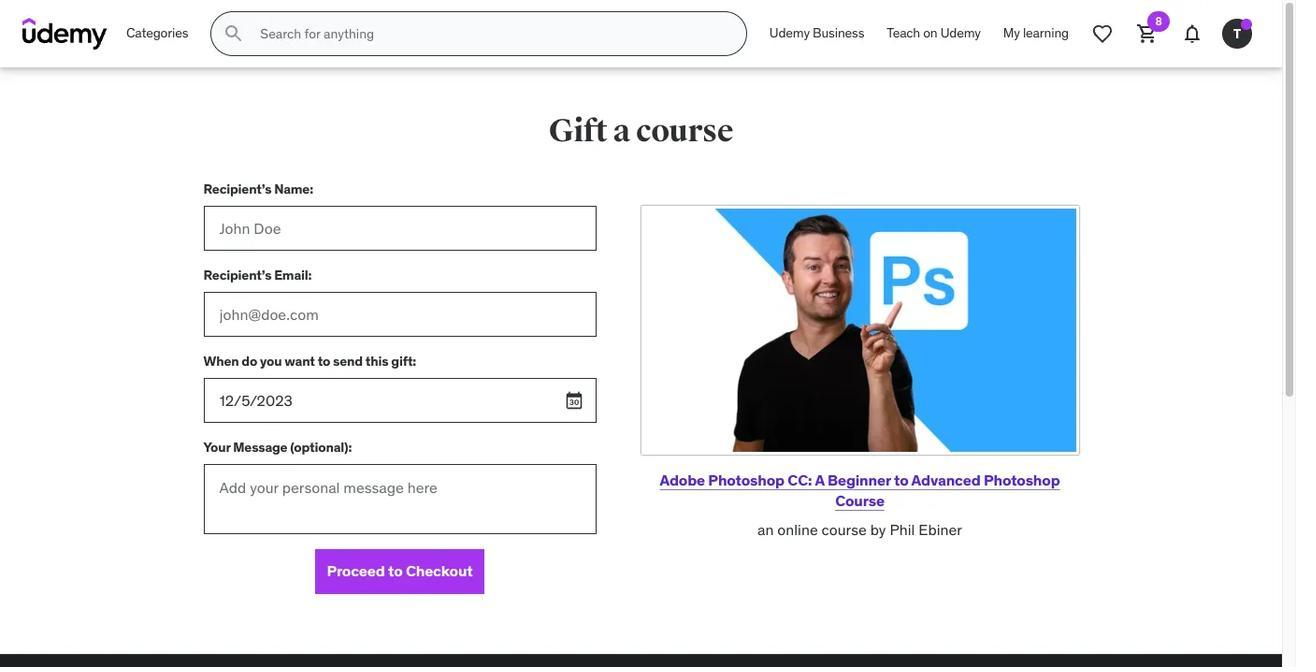 Task type: locate. For each thing, give the bounding box(es) containing it.
recipient's left name:
[[203, 180, 272, 197]]

(optional):
[[290, 438, 352, 455]]

1 horizontal spatial photoshop
[[984, 470, 1061, 489]]

send
[[333, 352, 363, 369]]

Recipient's Name: text field
[[203, 206, 596, 251]]

my learning link
[[992, 11, 1081, 56]]

to inside proceed to checkout button
[[388, 562, 403, 580]]

course for online
[[822, 520, 867, 539]]

2 udemy from the left
[[941, 25, 981, 41]]

cc:
[[788, 470, 812, 489]]

1 recipient's from the top
[[203, 180, 272, 197]]

1 horizontal spatial to
[[388, 562, 403, 580]]

photoshop right 'advanced'
[[984, 470, 1061, 489]]

when do you want to send this gift:
[[203, 352, 416, 369]]

notifications image
[[1182, 22, 1204, 45]]

2 photoshop from the left
[[984, 470, 1061, 489]]

udemy right on
[[941, 25, 981, 41]]

recipient's left email: in the top left of the page
[[203, 266, 272, 283]]

2 horizontal spatial to
[[894, 470, 909, 489]]

by
[[871, 520, 886, 539]]

proceed to checkout
[[327, 562, 473, 580]]

message
[[233, 438, 288, 455]]

0 horizontal spatial udemy
[[770, 25, 810, 41]]

0 horizontal spatial to
[[318, 352, 330, 369]]

adobe photoshop cc: a beginner to advanced photoshop course
[[660, 470, 1061, 510]]

you
[[260, 352, 282, 369]]

your
[[203, 438, 231, 455]]

recipient's
[[203, 180, 272, 197], [203, 266, 272, 283]]

course for a
[[636, 111, 734, 151]]

email:
[[274, 266, 312, 283]]

business
[[813, 25, 865, 41]]

do
[[242, 352, 257, 369]]

photoshop
[[709, 470, 785, 489], [984, 470, 1061, 489]]

to left send
[[318, 352, 330, 369]]

to inside adobe photoshop cc: a beginner to advanced photoshop course
[[894, 470, 909, 489]]

0 vertical spatial course
[[636, 111, 734, 151]]

a
[[815, 470, 825, 489]]

udemy left business
[[770, 25, 810, 41]]

course
[[836, 491, 885, 510]]

your message (optional):
[[203, 438, 352, 455]]

0 vertical spatial recipient's
[[203, 180, 272, 197]]

1 vertical spatial to
[[894, 470, 909, 489]]

1 horizontal spatial udemy
[[941, 25, 981, 41]]

1 vertical spatial course
[[822, 520, 867, 539]]

course
[[636, 111, 734, 151], [822, 520, 867, 539]]

2 recipient's from the top
[[203, 266, 272, 283]]

to
[[318, 352, 330, 369], [894, 470, 909, 489], [388, 562, 403, 580]]

course right a
[[636, 111, 734, 151]]

udemy business
[[770, 25, 865, 41]]

categories button
[[115, 11, 200, 56]]

udemy
[[770, 25, 810, 41], [941, 25, 981, 41]]

name:
[[274, 180, 313, 197]]

0 horizontal spatial photoshop
[[709, 470, 785, 489]]

to right "beginner"
[[894, 470, 909, 489]]

recipient's email:
[[203, 266, 312, 283]]

2 vertical spatial to
[[388, 562, 403, 580]]

recipient's for recipient's email:
[[203, 266, 272, 283]]

8
[[1156, 14, 1163, 28]]

gift
[[549, 111, 608, 151]]

advanced
[[912, 470, 981, 489]]

1 vertical spatial recipient's
[[203, 266, 272, 283]]

1 horizontal spatial course
[[822, 520, 867, 539]]

photoshop up an on the right bottom of page
[[709, 470, 785, 489]]

Recipient's Email: email field
[[203, 292, 596, 337]]

an online course by phil ebiner
[[758, 520, 963, 539]]

0 horizontal spatial course
[[636, 111, 734, 151]]

course down course
[[822, 520, 867, 539]]

to right proceed
[[388, 562, 403, 580]]

Search for anything text field
[[257, 18, 724, 50]]

gift a course
[[549, 111, 734, 151]]

on
[[924, 25, 938, 41]]



Task type: vqa. For each thing, say whether or not it's contained in the screenshot.
Most popular
no



Task type: describe. For each thing, give the bounding box(es) containing it.
gift:
[[391, 352, 416, 369]]

this
[[366, 352, 389, 369]]

submit search image
[[223, 22, 245, 45]]

my
[[1004, 25, 1020, 41]]

t
[[1234, 25, 1242, 42]]

1 photoshop from the left
[[709, 470, 785, 489]]

udemy business link
[[759, 11, 876, 56]]

When do you want to send this gift: text field
[[203, 378, 596, 423]]

proceed to checkout button
[[316, 549, 484, 594]]

wishlist image
[[1092, 22, 1114, 45]]

1 udemy from the left
[[770, 25, 810, 41]]

learning
[[1023, 25, 1069, 41]]

beginner
[[828, 470, 891, 489]]

ebiner
[[919, 520, 963, 539]]

recipient's name:
[[203, 180, 313, 197]]

teach
[[887, 25, 921, 41]]

Your Message (optional): text field
[[203, 464, 596, 534]]

8 link
[[1126, 11, 1170, 56]]

online
[[778, 520, 818, 539]]

categories
[[126, 25, 188, 41]]

t link
[[1215, 11, 1260, 56]]

shopping cart with 8 items image
[[1137, 22, 1159, 45]]

an
[[758, 520, 774, 539]]

checkout
[[406, 562, 473, 580]]

a
[[613, 111, 631, 151]]

my learning
[[1004, 25, 1069, 41]]

phil
[[890, 520, 915, 539]]

teach on udemy link
[[876, 11, 992, 56]]

udemy image
[[22, 18, 108, 50]]

proceed
[[327, 562, 385, 580]]

0 vertical spatial to
[[318, 352, 330, 369]]

adobe
[[660, 470, 705, 489]]

teach on udemy
[[887, 25, 981, 41]]

adobe photoshop cc: a beginner to advanced photoshop course link
[[660, 470, 1061, 510]]

you have alerts image
[[1242, 19, 1253, 30]]

want
[[285, 352, 315, 369]]

recipient's for recipient's name:
[[203, 180, 272, 197]]

when
[[203, 352, 239, 369]]



